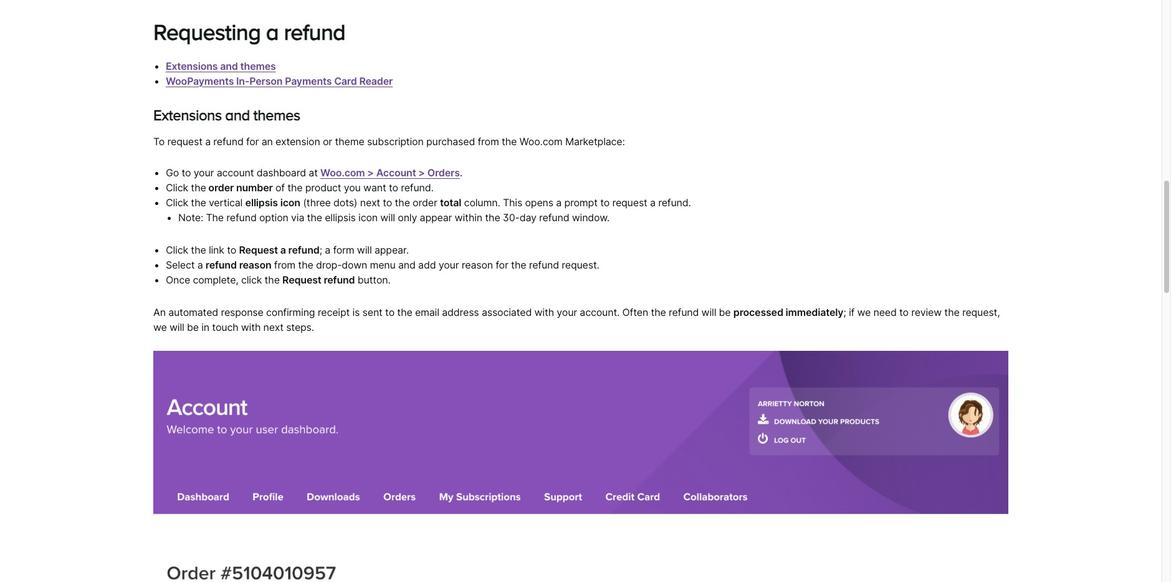 Task type: vqa. For each thing, say whether or not it's contained in the screenshot.


Task type: describe. For each thing, give the bounding box(es) containing it.
1 reason from the left
[[239, 258, 271, 271]]

marketplace:
[[565, 135, 625, 148]]

refund right often
[[669, 306, 699, 318]]

click
[[241, 273, 262, 286]]

to request a refund for an extension or theme subscription purchased from the woo.com marketplace:
[[153, 135, 625, 148]]

associated
[[482, 306, 532, 318]]

will inside ; if we need to review the request, we will be in touch with next steps.
[[170, 321, 184, 333]]

refund up drop-
[[288, 243, 320, 256]]

and for extensions and themes woopayments in-person payments card reader
[[220, 60, 238, 72]]

30-
[[503, 211, 520, 223]]

to down account
[[389, 181, 398, 194]]

payments
[[285, 75, 332, 87]]

1 horizontal spatial refund.
[[658, 196, 691, 209]]

; inside click the link to request a refund ; a form will appear. select a refund reason from the drop-down menu and add your reason for the refund request. once complete, click the request refund button.
[[320, 243, 322, 256]]

account.
[[580, 306, 620, 318]]

2 > from the left
[[418, 166, 425, 179]]

want
[[363, 181, 386, 194]]

0 horizontal spatial request
[[239, 243, 278, 256]]

if
[[849, 306, 855, 318]]

0 vertical spatial refund.
[[401, 181, 434, 194]]

next inside go to your account dashboard at woo.com > account > orders . click the order number of the product you want to refund. click the vertical ellipsis icon (three dots) next to the order total column. this opens a prompt to request a refund. note: the refund option via the ellipsis icon will only appear within the 30-day refund window.
[[360, 196, 380, 209]]

dots)
[[334, 196, 357, 209]]

the
[[206, 211, 224, 223]]

click the link to request a refund ; a form will appear. select a refund reason from the drop-down menu and add your reason for the refund request. once complete, click the request refund button.
[[166, 243, 600, 286]]

column.
[[464, 196, 500, 209]]

1 horizontal spatial be
[[719, 306, 731, 318]]

account
[[217, 166, 254, 179]]

and inside click the link to request a refund ; a form will appear. select a refund reason from the drop-down menu and add your reason for the refund request. once complete, click the request refund button.
[[398, 258, 416, 271]]

; if we need to review the request, we will be in touch with next steps.
[[153, 306, 1000, 333]]

of
[[275, 181, 285, 194]]

extension
[[276, 135, 320, 148]]

in-
[[236, 75, 249, 87]]

via
[[291, 211, 304, 223]]

often
[[622, 306, 648, 318]]

themes for extensions and themes
[[253, 106, 300, 123]]

0 horizontal spatial ellipsis
[[245, 196, 278, 209]]

0 horizontal spatial order
[[208, 181, 234, 194]]

click inside click the link to request a refund ; a form will appear. select a refund reason from the drop-down menu and add your reason for the refund request. once complete, click the request refund button.
[[166, 243, 188, 256]]

to inside click the link to request a refund ; a form will appear. select a refund reason from the drop-down menu and add your reason for the refund request. once complete, click the request refund button.
[[227, 243, 236, 256]]

.
[[460, 166, 463, 179]]

will inside click the link to request a refund ; a form will appear. select a refund reason from the drop-down menu and add your reason for the refund request. once complete, click the request refund button.
[[357, 243, 372, 256]]

total
[[440, 196, 461, 209]]

window.
[[572, 211, 610, 223]]

woopayments
[[166, 75, 234, 87]]

refund down vertical
[[226, 211, 257, 223]]

once
[[166, 273, 190, 286]]

note:
[[178, 211, 203, 223]]

subscription
[[367, 135, 424, 148]]

to up window.
[[600, 196, 610, 209]]

requesting a refund
[[153, 19, 345, 44]]

receipt
[[318, 306, 350, 318]]

to right sent
[[385, 306, 395, 318]]

refund down extensions and themes
[[213, 135, 243, 148]]

woopayments in-person payments card reader link
[[166, 75, 393, 87]]

2 reason from the left
[[462, 258, 493, 271]]

card
[[334, 75, 357, 87]]

in
[[201, 321, 209, 333]]

1 > from the left
[[367, 166, 374, 179]]

appear.
[[375, 243, 409, 256]]

extensions and themes woopayments in-person payments card reader
[[166, 60, 393, 87]]

extensions and themes
[[153, 106, 300, 123]]

product
[[305, 181, 341, 194]]

vertical
[[209, 196, 243, 209]]

(three
[[303, 196, 331, 209]]

extensions and themes link
[[166, 60, 276, 72]]

will inside go to your account dashboard at woo.com > account > orders . click the order number of the product you want to refund. click the vertical ellipsis icon (three dots) next to the order total column. this opens a prompt to request a refund. note: the refund option via the ellipsis icon will only appear within the 30-day refund window.
[[380, 211, 395, 223]]

2 horizontal spatial your
[[557, 306, 577, 318]]

purchased
[[426, 135, 475, 148]]

prompt
[[564, 196, 598, 209]]

0 vertical spatial for
[[246, 135, 259, 148]]

or
[[323, 135, 332, 148]]

be inside ; if we need to review the request, we will be in touch with next steps.
[[187, 321, 199, 333]]

to inside ; if we need to review the request, we will be in touch with next steps.
[[900, 306, 909, 318]]

drop-
[[316, 258, 342, 271]]

next inside ; if we need to review the request, we will be in touch with next steps.
[[263, 321, 284, 333]]

touch
[[212, 321, 238, 333]]

; inside ; if we need to review the request, we will be in touch with next steps.
[[844, 306, 846, 318]]

to right go on the left top of the page
[[182, 166, 191, 179]]

2 click from the top
[[166, 196, 188, 209]]

account
[[376, 166, 416, 179]]

day
[[520, 211, 537, 223]]

confirming
[[266, 306, 315, 318]]

theme
[[335, 135, 364, 148]]

and for extensions and themes
[[225, 106, 250, 123]]

from inside click the link to request a refund ; a form will appear. select a refund reason from the drop-down menu and add your reason for the refund request. once complete, click the request refund button.
[[274, 258, 295, 271]]

you
[[344, 181, 361, 194]]

refund down drop-
[[324, 273, 355, 286]]

an
[[262, 135, 273, 148]]

requesting
[[153, 19, 261, 44]]

at
[[309, 166, 318, 179]]

request.
[[562, 258, 600, 271]]

will left processed
[[702, 306, 716, 318]]

request inside go to your account dashboard at woo.com > account > orders . click the order number of the product you want to refund. click the vertical ellipsis icon (three dots) next to the order total column. this opens a prompt to request a refund. note: the refund option via the ellipsis icon will only appear within the 30-day refund window.
[[612, 196, 647, 209]]



Task type: locate. For each thing, give the bounding box(es) containing it.
0 vertical spatial order
[[208, 181, 234, 194]]

request up 'click'
[[239, 243, 278, 256]]

1 horizontal spatial order
[[413, 196, 437, 209]]

0 horizontal spatial with
[[241, 321, 261, 333]]

1 horizontal spatial ;
[[844, 306, 846, 318]]

1 vertical spatial ellipsis
[[325, 211, 356, 223]]

woo.com up 'you'
[[320, 166, 365, 179]]

0 vertical spatial and
[[220, 60, 238, 72]]

your inside go to your account dashboard at woo.com > account > orders . click the order number of the product you want to refund. click the vertical ellipsis icon (three dots) next to the order total column. this opens a prompt to request a refund. note: the refund option via the ellipsis icon will only appear within the 30-day refund window.
[[194, 166, 214, 179]]

to down "want"
[[383, 196, 392, 209]]

0 vertical spatial request
[[239, 243, 278, 256]]

click down go on the left top of the page
[[166, 181, 188, 194]]

request right to at the left top of page
[[167, 135, 202, 148]]

1 vertical spatial be
[[187, 321, 199, 333]]

1 horizontal spatial request
[[282, 273, 321, 286]]

0 horizontal spatial ;
[[320, 243, 322, 256]]

sent
[[363, 306, 383, 318]]

0 vertical spatial ellipsis
[[245, 196, 278, 209]]

your inside click the link to request a refund ; a form will appear. select a refund reason from the drop-down menu and add your reason for the refund request. once complete, click the request refund button.
[[439, 258, 459, 271]]

icon down "want"
[[358, 211, 378, 223]]

0 vertical spatial ;
[[320, 243, 322, 256]]

themes up an
[[253, 106, 300, 123]]

be left processed
[[719, 306, 731, 318]]

woo.com > account > orders link
[[320, 166, 460, 179]]

button.
[[358, 273, 391, 286]]

to right the link
[[227, 243, 236, 256]]

0 horizontal spatial next
[[263, 321, 284, 333]]

email
[[415, 306, 439, 318]]

0 vertical spatial request
[[167, 135, 202, 148]]

and up in-
[[220, 60, 238, 72]]

> left orders
[[418, 166, 425, 179]]

steps.
[[286, 321, 314, 333]]

will left the only
[[380, 211, 395, 223]]

themes up person
[[240, 60, 276, 72]]

request right prompt
[[612, 196, 647, 209]]

person
[[249, 75, 283, 87]]

1 vertical spatial themes
[[253, 106, 300, 123]]

immediately
[[786, 306, 844, 318]]

refund.
[[401, 181, 434, 194], [658, 196, 691, 209]]

select
[[166, 258, 195, 271]]

your
[[194, 166, 214, 179], [439, 258, 459, 271], [557, 306, 577, 318]]

this
[[503, 196, 522, 209]]

within
[[455, 211, 482, 223]]

from right purchased
[[478, 135, 499, 148]]

your left account.
[[557, 306, 577, 318]]

0 horizontal spatial request
[[167, 135, 202, 148]]

option
[[259, 211, 288, 223]]

refund down opens
[[539, 211, 569, 223]]

menu
[[370, 258, 396, 271]]

themes inside extensions and themes woopayments in-person payments card reader
[[240, 60, 276, 72]]

an
[[153, 306, 166, 318]]

1 vertical spatial next
[[263, 321, 284, 333]]

0 horizontal spatial >
[[367, 166, 374, 179]]

response
[[221, 306, 263, 318]]

woo.com left marketplace:
[[520, 135, 563, 148]]

click up select
[[166, 243, 188, 256]]

0 vertical spatial woo.com
[[520, 135, 563, 148]]

0 vertical spatial extensions
[[166, 60, 218, 72]]

1 vertical spatial we
[[153, 321, 167, 333]]

1 vertical spatial icon
[[358, 211, 378, 223]]

0 horizontal spatial woo.com
[[320, 166, 365, 179]]

an automated response confirming receipt is sent to the email address associated with your account. often the refund will be processed immediately
[[153, 306, 844, 318]]

refund
[[284, 19, 345, 44], [213, 135, 243, 148], [226, 211, 257, 223], [539, 211, 569, 223], [288, 243, 320, 256], [206, 258, 237, 271], [529, 258, 559, 271], [324, 273, 355, 286], [669, 306, 699, 318]]

0 horizontal spatial your
[[194, 166, 214, 179]]

> up "want"
[[367, 166, 374, 179]]

number
[[236, 181, 273, 194]]

ellipsis down "number"
[[245, 196, 278, 209]]

0 horizontal spatial reason
[[239, 258, 271, 271]]

2 vertical spatial and
[[398, 258, 416, 271]]

request
[[239, 243, 278, 256], [282, 273, 321, 286]]

1 horizontal spatial your
[[439, 258, 459, 271]]

and
[[220, 60, 238, 72], [225, 106, 250, 123], [398, 258, 416, 271]]

processed
[[734, 306, 783, 318]]

1 horizontal spatial we
[[857, 306, 871, 318]]

1 horizontal spatial next
[[360, 196, 380, 209]]

opens
[[525, 196, 553, 209]]

click up note:
[[166, 196, 188, 209]]

2 vertical spatial click
[[166, 243, 188, 256]]

and inside extensions and themes woopayments in-person payments card reader
[[220, 60, 238, 72]]

request down drop-
[[282, 273, 321, 286]]

1 horizontal spatial woo.com
[[520, 135, 563, 148]]

1 vertical spatial for
[[496, 258, 508, 271]]

reason up 'click'
[[239, 258, 271, 271]]

reader
[[359, 75, 393, 87]]

woo.com
[[520, 135, 563, 148], [320, 166, 365, 179]]

be left in
[[187, 321, 199, 333]]

1 vertical spatial from
[[274, 258, 295, 271]]

ellipsis down dots)
[[325, 211, 356, 223]]

the
[[502, 135, 517, 148], [191, 181, 206, 194], [287, 181, 303, 194], [191, 196, 206, 209], [395, 196, 410, 209], [307, 211, 322, 223], [485, 211, 500, 223], [191, 243, 206, 256], [298, 258, 313, 271], [511, 258, 526, 271], [265, 273, 280, 286], [397, 306, 412, 318], [651, 306, 666, 318], [945, 306, 960, 318]]

>
[[367, 166, 374, 179], [418, 166, 425, 179]]

next down "want"
[[360, 196, 380, 209]]

themes
[[240, 60, 276, 72], [253, 106, 300, 123]]

; up drop-
[[320, 243, 322, 256]]

review
[[912, 306, 942, 318]]

a
[[266, 19, 279, 44], [205, 135, 211, 148], [556, 196, 562, 209], [650, 196, 656, 209], [280, 243, 286, 256], [325, 243, 330, 256], [197, 258, 203, 271]]

order
[[208, 181, 234, 194], [413, 196, 437, 209]]

;
[[320, 243, 322, 256], [844, 306, 846, 318]]

3 click from the top
[[166, 243, 188, 256]]

for inside click the link to request a refund ; a form will appear. select a refund reason from the drop-down menu and add your reason for the refund request. once complete, click the request refund button.
[[496, 258, 508, 271]]

extensions for extensions and themes
[[153, 106, 222, 123]]

0 vertical spatial icon
[[280, 196, 300, 209]]

0 horizontal spatial we
[[153, 321, 167, 333]]

1 vertical spatial request
[[282, 273, 321, 286]]

0 horizontal spatial be
[[187, 321, 199, 333]]

orders
[[427, 166, 460, 179]]

ellipsis
[[245, 196, 278, 209], [325, 211, 356, 223]]

click
[[166, 181, 188, 194], [166, 196, 188, 209], [166, 243, 188, 256]]

1 horizontal spatial reason
[[462, 258, 493, 271]]

1 horizontal spatial for
[[496, 258, 508, 271]]

from
[[478, 135, 499, 148], [274, 258, 295, 271]]

0 vertical spatial next
[[360, 196, 380, 209]]

1 vertical spatial click
[[166, 196, 188, 209]]

extensions
[[166, 60, 218, 72], [153, 106, 222, 123]]

for up the an automated response confirming receipt is sent to the email address associated with your account. often the refund will be processed immediately
[[496, 258, 508, 271]]

1 horizontal spatial >
[[418, 166, 425, 179]]

extensions down woopayments
[[153, 106, 222, 123]]

refund down the link
[[206, 258, 237, 271]]

extensions inside extensions and themes woopayments in-person payments card reader
[[166, 60, 218, 72]]

link
[[209, 243, 224, 256]]

extensions for extensions and themes woopayments in-person payments card reader
[[166, 60, 218, 72]]

we
[[857, 306, 871, 318], [153, 321, 167, 333]]

0 vertical spatial your
[[194, 166, 214, 179]]

we right if
[[857, 306, 871, 318]]

0 horizontal spatial icon
[[280, 196, 300, 209]]

0 horizontal spatial for
[[246, 135, 259, 148]]

0 vertical spatial we
[[857, 306, 871, 318]]

1 horizontal spatial from
[[478, 135, 499, 148]]

; left if
[[844, 306, 846, 318]]

to
[[153, 135, 165, 148]]

down
[[342, 258, 367, 271]]

1 vertical spatial and
[[225, 106, 250, 123]]

with down response
[[241, 321, 261, 333]]

1 vertical spatial order
[[413, 196, 437, 209]]

is
[[352, 306, 360, 318]]

request,
[[962, 306, 1000, 318]]

and left the add
[[398, 258, 416, 271]]

1 vertical spatial extensions
[[153, 106, 222, 123]]

form
[[333, 243, 354, 256]]

your right go on the left top of the page
[[194, 166, 214, 179]]

themes for extensions and themes woopayments in-person payments card reader
[[240, 60, 276, 72]]

1 horizontal spatial ellipsis
[[325, 211, 356, 223]]

go to your account dashboard at woo.com > account > orders . click the order number of the product you want to refund. click the vertical ellipsis icon (three dots) next to the order total column. this opens a prompt to request a refund. note: the refund option via the ellipsis icon will only appear within the 30-day refund window.
[[166, 166, 691, 223]]

1 vertical spatial request
[[612, 196, 647, 209]]

woo.com inside go to your account dashboard at woo.com > account > orders . click the order number of the product you want to refund. click the vertical ellipsis icon (three dots) next to the order total column. this opens a prompt to request a refund. note: the refund option via the ellipsis icon will only appear within the 30-day refund window.
[[320, 166, 365, 179]]

address
[[442, 306, 479, 318]]

1 horizontal spatial icon
[[358, 211, 378, 223]]

1 click from the top
[[166, 181, 188, 194]]

next down confirming
[[263, 321, 284, 333]]

only
[[398, 211, 417, 223]]

be
[[719, 306, 731, 318], [187, 321, 199, 333]]

for left an
[[246, 135, 259, 148]]

0 vertical spatial be
[[719, 306, 731, 318]]

to right need
[[900, 306, 909, 318]]

complete,
[[193, 273, 238, 286]]

with inside ; if we need to review the request, we will be in touch with next steps.
[[241, 321, 261, 333]]

request
[[167, 135, 202, 148], [612, 196, 647, 209]]

the inside ; if we need to review the request, we will be in touch with next steps.
[[945, 306, 960, 318]]

reason down within
[[462, 258, 493, 271]]

will up down
[[357, 243, 372, 256]]

refund left request.
[[529, 258, 559, 271]]

icon
[[280, 196, 300, 209], [358, 211, 378, 223]]

0 vertical spatial click
[[166, 181, 188, 194]]

to
[[182, 166, 191, 179], [389, 181, 398, 194], [383, 196, 392, 209], [600, 196, 610, 209], [227, 243, 236, 256], [385, 306, 395, 318], [900, 306, 909, 318]]

next
[[360, 196, 380, 209], [263, 321, 284, 333]]

appear
[[420, 211, 452, 223]]

1 horizontal spatial request
[[612, 196, 647, 209]]

order up vertical
[[208, 181, 234, 194]]

1 vertical spatial refund.
[[658, 196, 691, 209]]

will down automated
[[170, 321, 184, 333]]

add
[[418, 258, 436, 271]]

extensions up woopayments
[[166, 60, 218, 72]]

1 vertical spatial with
[[241, 321, 261, 333]]

go
[[166, 166, 179, 179]]

1 vertical spatial ;
[[844, 306, 846, 318]]

2 vertical spatial your
[[557, 306, 577, 318]]

will
[[380, 211, 395, 223], [357, 243, 372, 256], [702, 306, 716, 318], [170, 321, 184, 333]]

we down an
[[153, 321, 167, 333]]

order up appear
[[413, 196, 437, 209]]

0 horizontal spatial from
[[274, 258, 295, 271]]

1 horizontal spatial with
[[534, 306, 554, 318]]

refund up the payments
[[284, 19, 345, 44]]

1 vertical spatial woo.com
[[320, 166, 365, 179]]

1 vertical spatial your
[[439, 258, 459, 271]]

automated
[[168, 306, 218, 318]]

and down in-
[[225, 106, 250, 123]]

icon up via
[[280, 196, 300, 209]]

your right the add
[[439, 258, 459, 271]]

from left drop-
[[274, 258, 295, 271]]

dashboard
[[257, 166, 306, 179]]

with right associated
[[534, 306, 554, 318]]

0 horizontal spatial refund.
[[401, 181, 434, 194]]

reason
[[239, 258, 271, 271], [462, 258, 493, 271]]

need
[[874, 306, 897, 318]]

0 vertical spatial with
[[534, 306, 554, 318]]

0 vertical spatial themes
[[240, 60, 276, 72]]

0 vertical spatial from
[[478, 135, 499, 148]]



